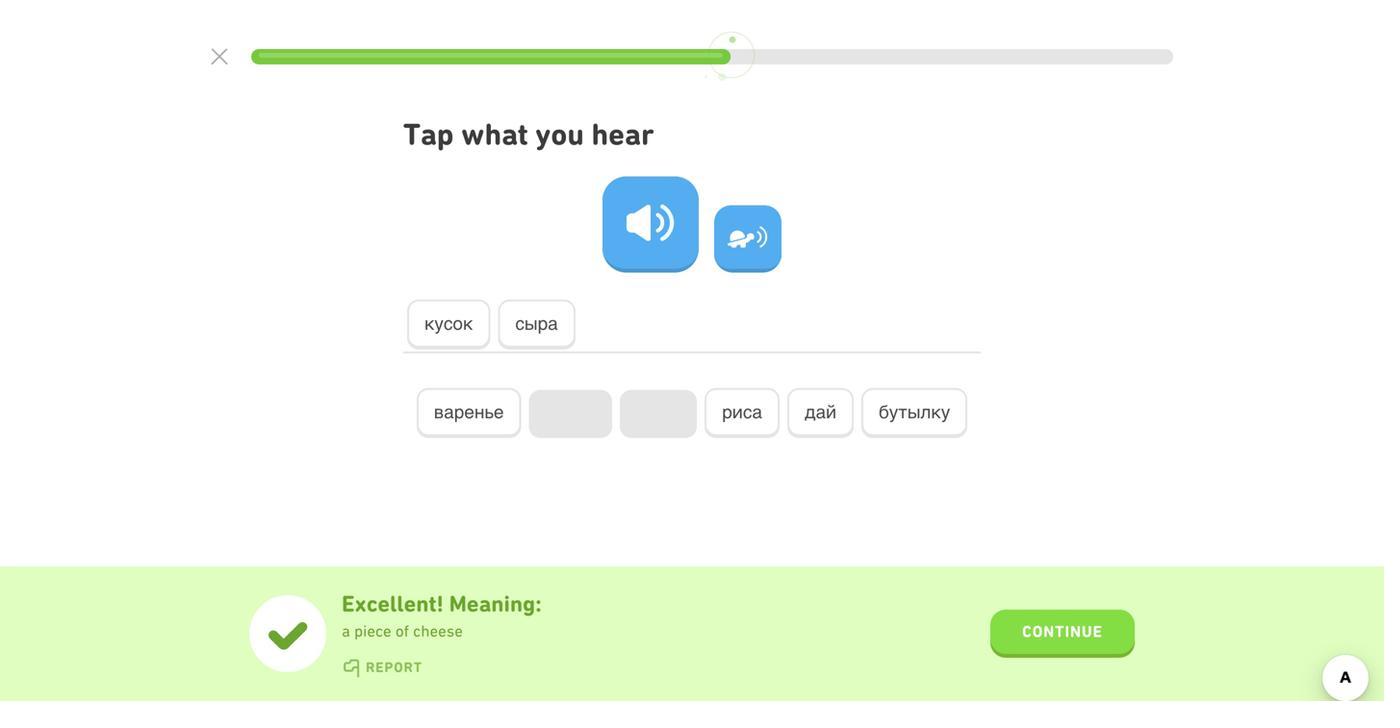 Task type: locate. For each thing, give the bounding box(es) containing it.
сыра
[[515, 313, 558, 334]]

report button
[[342, 659, 422, 679]]

hear
[[592, 116, 654, 152]]

piece
[[354, 622, 392, 641]]

бутылку button
[[862, 388, 968, 438]]

дай button
[[787, 388, 854, 438]]

excellent! meaning: a piece of cheese
[[342, 591, 542, 641]]

progress bar
[[251, 49, 1173, 64]]

what
[[461, 116, 528, 152]]

continue
[[1022, 623, 1103, 641]]



Task type: vqa. For each thing, say whether or not it's contained in the screenshot.
сыра button
yes



Task type: describe. For each thing, give the bounding box(es) containing it.
сыра button
[[498, 300, 575, 350]]

tap
[[403, 116, 454, 152]]

meaning:
[[449, 591, 542, 618]]

бутылку
[[879, 402, 950, 423]]

cheese
[[413, 622, 463, 641]]

tap what you hear
[[403, 116, 654, 152]]

continue button
[[991, 610, 1135, 658]]

a
[[342, 622, 350, 641]]

варенье button
[[417, 388, 521, 438]]

кусок
[[425, 313, 473, 334]]

report
[[366, 659, 422, 676]]

дай
[[805, 402, 837, 423]]

of
[[396, 622, 409, 641]]

excellent!
[[342, 591, 444, 618]]

варенье
[[434, 402, 504, 423]]

you
[[535, 116, 584, 152]]

риса button
[[705, 388, 780, 438]]

риса
[[722, 402, 762, 423]]

кусок button
[[407, 300, 490, 350]]



